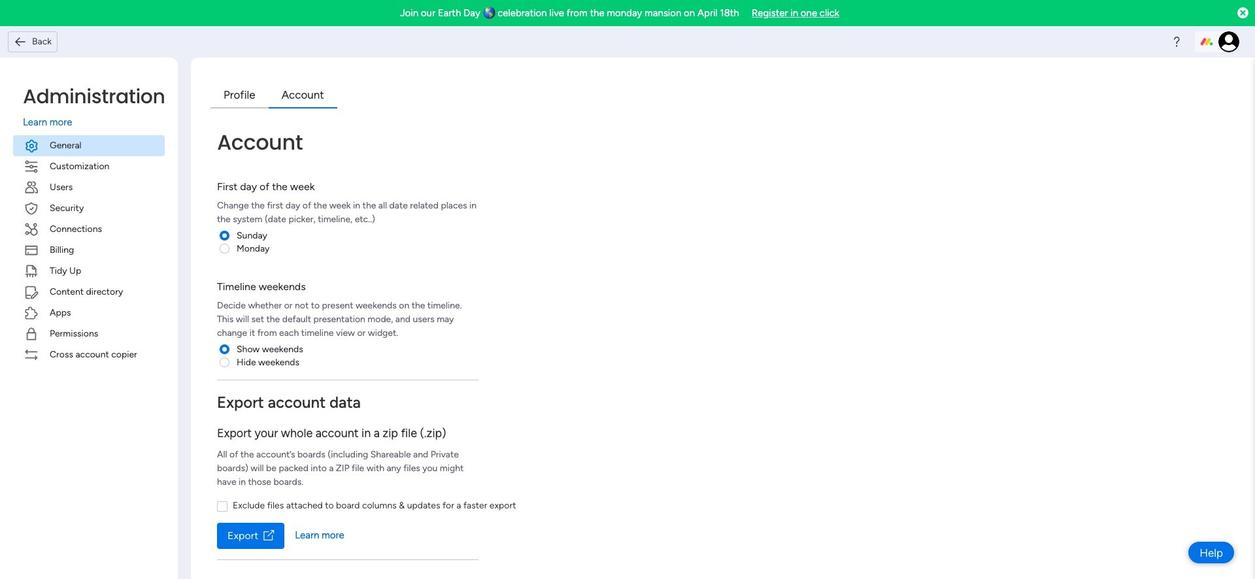 Task type: vqa. For each thing, say whether or not it's contained in the screenshot.
v2 export icon
yes



Task type: locate. For each thing, give the bounding box(es) containing it.
v2 export image
[[264, 530, 274, 541]]



Task type: describe. For each thing, give the bounding box(es) containing it.
jacob simon image
[[1219, 31, 1240, 52]]

help image
[[1170, 35, 1183, 48]]

back to workspace image
[[14, 35, 27, 48]]



